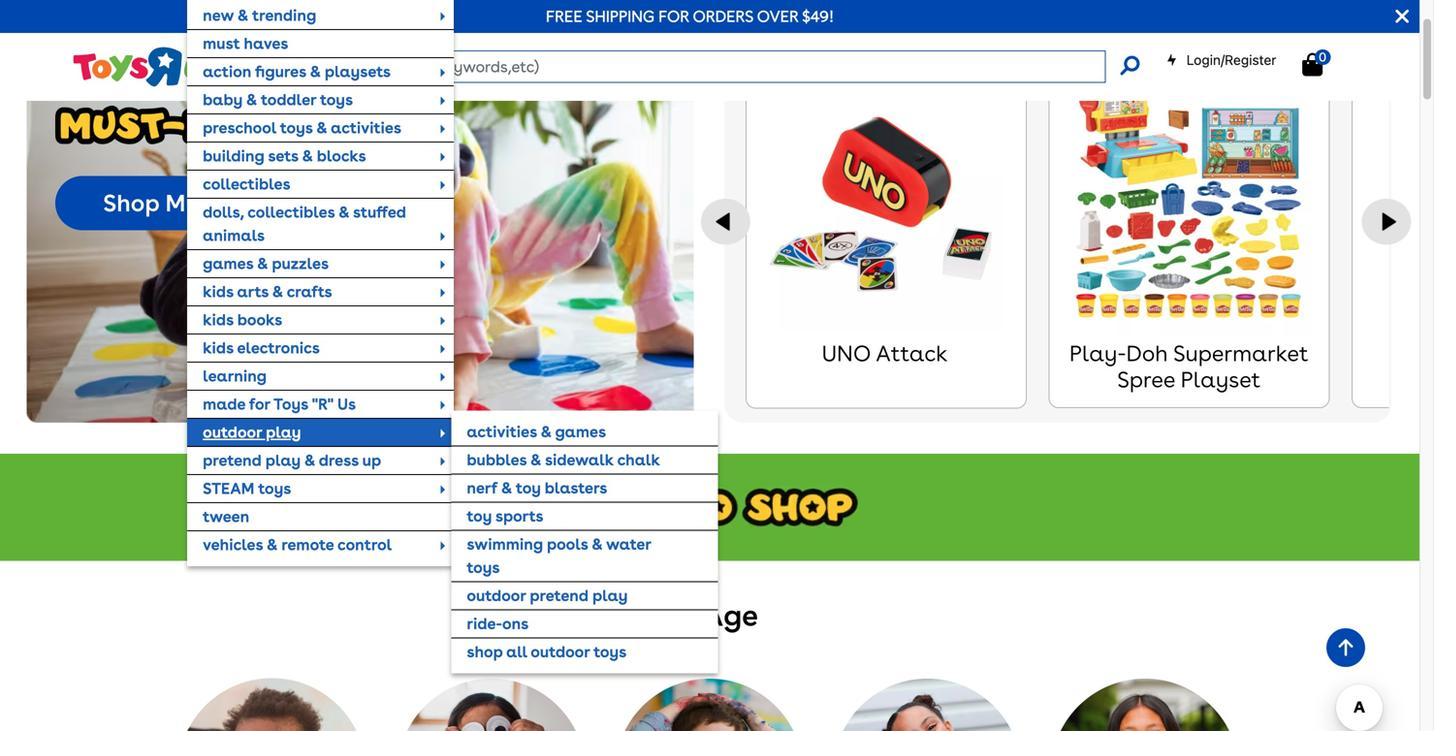 Task type: vqa. For each thing, say whether or not it's contained in the screenshot.
puzzles
yes



Task type: describe. For each thing, give the bounding box(es) containing it.
remote
[[281, 535, 334, 554]]

& right baby
[[246, 90, 257, 109]]

haves
[[244, 34, 288, 53]]

shop all outdoor toys link
[[451, 638, 718, 666]]

sidewalk
[[545, 450, 614, 469]]

pretend play & dress up steam toys tween vehicles & remote control
[[203, 451, 392, 554]]

bubbles & sidewalk chalk link
[[451, 446, 718, 474]]

0 vertical spatial collectibles
[[203, 174, 290, 193]]

preschool toys & activities button
[[187, 114, 454, 141]]

trending
[[252, 6, 316, 25]]

pools
[[547, 535, 588, 554]]

play for pretend
[[265, 451, 301, 470]]

new & trending button
[[187, 2, 454, 29]]

animals
[[203, 226, 265, 245]]

& right nerf
[[501, 478, 512, 497]]

games & puzzles button
[[187, 250, 454, 277]]

dolls,
[[203, 203, 244, 221]]

toys down swimming
[[467, 558, 500, 577]]

water
[[606, 535, 652, 554]]

arts
[[237, 282, 269, 301]]

games inside new & trending must haves action figures & playsets baby & toddler toys preschool toys & activities building sets & blocks collectibles dolls, collectibles & stuffed animals games & puzzles kids arts & crafts kids books kids electronics learning made for toys "r" us
[[203, 254, 253, 273]]

haves
[[232, 189, 302, 217]]

& right pools at the left bottom
[[592, 535, 603, 554]]

login/register
[[1187, 52, 1277, 68]]

building sets & blocks button
[[187, 142, 454, 170]]

puzzles
[[272, 254, 329, 273]]

action
[[203, 62, 251, 81]]

kids arts & crafts button
[[187, 278, 454, 305]]

stuffed
[[353, 203, 406, 221]]

& down baby & toddler toys popup button
[[316, 118, 327, 137]]

"r"
[[312, 394, 334, 413]]

go to previous image
[[701, 199, 751, 245]]

pretend inside activities & games bubbles & sidewalk chalk nerf & toy blasters toy sports swimming pools & water toys outdoor pretend play ride-ons shop all outdoor toys
[[530, 586, 589, 605]]

kids books button
[[187, 306, 454, 333]]

must
[[203, 34, 240, 53]]

toys down toddler
[[280, 118, 313, 137]]

play for outdoor
[[266, 423, 301, 442]]

dolls, collectibles & stuffed animals button
[[187, 199, 454, 249]]

2 kids from the top
[[203, 310, 233, 329]]

blocks
[[317, 146, 366, 165]]

0 horizontal spatial toy
[[467, 507, 492, 526]]

kids electronics button
[[187, 334, 454, 362]]

outdoor pretend play link
[[451, 582, 718, 609]]

2 vertical spatial outdoor
[[531, 642, 590, 661]]

baby & toddler toys button
[[187, 86, 454, 113]]

must haves link
[[187, 30, 454, 57]]

& right new
[[237, 6, 248, 25]]

electronics
[[237, 338, 320, 357]]

blasters
[[545, 478, 607, 497]]

steam toys button
[[187, 475, 454, 502]]

& right arts at the top of the page
[[272, 282, 283, 301]]

free
[[546, 7, 582, 26]]

vehicles & remote control button
[[187, 531, 454, 558]]

new
[[203, 6, 234, 25]]

login/register button
[[1166, 50, 1277, 70]]

shop
[[467, 642, 503, 661]]

& left dress
[[304, 451, 315, 470]]

collectibles button
[[187, 171, 454, 198]]

ride-
[[467, 614, 502, 633]]

control
[[337, 535, 392, 554]]

shop by category menu
[[187, 0, 718, 673]]

learning
[[203, 366, 267, 385]]

over
[[757, 7, 798, 26]]

& down must haves link
[[310, 62, 321, 81]]

sets
[[268, 146, 298, 165]]

playsets
[[325, 62, 391, 81]]

ons
[[502, 614, 529, 633]]

shopping bag image
[[1302, 53, 1323, 76]]

winter must haves image
[[55, 56, 316, 144]]

must-
[[165, 189, 232, 217]]

& left stuffed
[[338, 203, 349, 221]]



Task type: locate. For each thing, give the bounding box(es) containing it.
0 horizontal spatial games
[[203, 254, 253, 273]]

outdoor play
[[203, 423, 301, 442]]

toddler
[[261, 90, 316, 109]]

new & trending must haves action figures & playsets baby & toddler toys preschool toys & activities building sets & blocks collectibles dolls, collectibles & stuffed animals games & puzzles kids arts & crafts kids books kids electronics learning made for toys "r" us
[[203, 6, 406, 413]]

$49!
[[802, 7, 834, 26]]

swimming
[[467, 535, 543, 554]]

building
[[203, 146, 264, 165]]

1 horizontal spatial pretend
[[530, 586, 589, 605]]

kids up learning
[[203, 338, 233, 357]]

toy up sports
[[516, 478, 541, 497]]

1 horizontal spatial activities
[[467, 422, 537, 441]]

1 horizontal spatial toy
[[516, 478, 541, 497]]

play inside popup button
[[266, 423, 301, 442]]

0 horizontal spatial pretend
[[203, 451, 262, 470]]

activities
[[331, 118, 401, 137], [467, 422, 537, 441]]

0 vertical spatial activities
[[331, 118, 401, 137]]

1 vertical spatial games
[[555, 422, 606, 441]]

0 vertical spatial kids
[[203, 282, 233, 301]]

toy down nerf
[[467, 507, 492, 526]]

pretend
[[203, 451, 262, 470], [530, 586, 589, 605]]

for
[[249, 394, 270, 413]]

play down outdoor play
[[265, 451, 301, 470]]

vehicles
[[203, 535, 263, 554]]

activities & games bubbles & sidewalk chalk nerf & toy blasters toy sports swimming pools & water toys outdoor pretend play ride-ons shop all outdoor toys
[[467, 422, 660, 661]]

collectibles
[[203, 174, 290, 193], [248, 203, 335, 221]]

pretend inside pretend play & dress up steam toys tween vehicles & remote control
[[203, 451, 262, 470]]

play down toys
[[266, 423, 301, 442]]

Enter Keyword or Item No. search field
[[365, 50, 1106, 83]]

1 vertical spatial kids
[[203, 310, 233, 329]]

pretend up ride-ons link
[[530, 586, 589, 605]]

play inside pretend play & dress up steam toys tween vehicles & remote control
[[265, 451, 301, 470]]

None search field
[[365, 50, 1140, 83]]

& right the bubbles
[[530, 450, 541, 469]]

collectibles down collectibles dropdown button
[[248, 203, 335, 221]]

1 vertical spatial collectibles
[[248, 203, 335, 221]]

activities inside activities & games bubbles & sidewalk chalk nerf & toy blasters toy sports swimming pools & water toys outdoor pretend play ride-ons shop all outdoor toys
[[467, 422, 537, 441]]

play
[[266, 423, 301, 442], [265, 451, 301, 470], [592, 586, 628, 605]]

outdoor down ride-ons link
[[531, 642, 590, 661]]

toys inside pretend play & dress up steam toys tween vehicles & remote control
[[258, 479, 291, 498]]

shipping
[[586, 7, 655, 26]]

& up sidewalk
[[541, 422, 552, 441]]

orders
[[693, 7, 753, 26]]

activities inside new & trending must haves action figures & playsets baby & toddler toys preschool toys & activities building sets & blocks collectibles dolls, collectibles & stuffed animals games & puzzles kids arts & crafts kids books kids electronics learning made for toys "r" us
[[331, 118, 401, 137]]

&
[[237, 6, 248, 25], [310, 62, 321, 81], [246, 90, 257, 109], [316, 118, 327, 137], [302, 146, 313, 165], [338, 203, 349, 221], [257, 254, 268, 273], [272, 282, 283, 301], [541, 422, 552, 441], [530, 450, 541, 469], [304, 451, 315, 470], [501, 478, 512, 497], [592, 535, 603, 554], [267, 535, 278, 554]]

toys r us image
[[71, 45, 226, 89]]

1 kids from the top
[[203, 282, 233, 301]]

activities up the blocks
[[331, 118, 401, 137]]

games
[[203, 254, 253, 273], [555, 422, 606, 441]]

2 vertical spatial play
[[592, 586, 628, 605]]

sports
[[495, 507, 543, 526]]

chalk
[[617, 450, 660, 469]]

nerf
[[467, 478, 497, 497]]

swimming pools & water toys link
[[451, 531, 718, 581]]

play up ride-ons link
[[592, 586, 628, 605]]

0 horizontal spatial activities
[[331, 118, 401, 137]]

0 link
[[1302, 49, 1342, 77]]

activities & games link
[[451, 418, 718, 446]]

made
[[203, 394, 245, 413]]

0 vertical spatial games
[[203, 254, 253, 273]]

figures
[[255, 62, 306, 81]]

0 vertical spatial play
[[266, 423, 301, 442]]

dress
[[319, 451, 359, 470]]

twister hero image desktop image
[[27, 26, 694, 423]]

action figures & playsets button
[[187, 58, 454, 85]]

toy
[[516, 478, 541, 497], [467, 507, 492, 526]]

1 vertical spatial pretend
[[530, 586, 589, 605]]

shop
[[103, 189, 159, 217]]

0 vertical spatial pretend
[[203, 451, 262, 470]]

2 horizontal spatial outdoor
[[531, 642, 590, 661]]

toys down ride-ons link
[[594, 642, 627, 661]]

1 vertical spatial toy
[[467, 507, 492, 526]]

up
[[362, 451, 381, 470]]

ride-ons link
[[451, 610, 718, 637]]

kids left books
[[203, 310, 233, 329]]

& up arts at the top of the page
[[257, 254, 268, 273]]

bubbles
[[467, 450, 527, 469]]

kids
[[203, 282, 233, 301], [203, 310, 233, 329], [203, 338, 233, 357]]

& left the remote
[[267, 535, 278, 554]]

play inside activities & games bubbles & sidewalk chalk nerf & toy blasters toy sports swimming pools & water toys outdoor pretend play ride-ons shop all outdoor toys
[[592, 586, 628, 605]]

& right sets
[[302, 146, 313, 165]]

toys
[[274, 394, 308, 413]]

tween
[[203, 507, 249, 526]]

free shipping for orders over $49!
[[546, 7, 834, 26]]

crafts
[[287, 282, 332, 301]]

collectibles down building
[[203, 174, 290, 193]]

shop must-haves
[[103, 189, 302, 217]]

1 vertical spatial play
[[265, 451, 301, 470]]

activities up the bubbles
[[467, 422, 537, 441]]

3 kids from the top
[[203, 338, 233, 357]]

0 vertical spatial outdoor
[[203, 423, 262, 442]]

1 horizontal spatial games
[[555, 422, 606, 441]]

toys down action figures & playsets popup button
[[320, 90, 353, 109]]

outdoor play button
[[187, 419, 454, 446]]

1 horizontal spatial outdoor
[[467, 586, 526, 605]]

1 vertical spatial outdoor
[[467, 586, 526, 605]]

nerf & toy blasters link
[[451, 475, 718, 502]]

games up sidewalk
[[555, 422, 606, 441]]

pretend play & dress up button
[[187, 447, 454, 474]]

toys right steam
[[258, 479, 291, 498]]

close button image
[[1396, 6, 1409, 27]]

toys
[[320, 90, 353, 109], [280, 118, 313, 137], [258, 479, 291, 498], [467, 558, 500, 577], [594, 642, 627, 661]]

0 horizontal spatial outdoor
[[203, 423, 262, 442]]

tween link
[[187, 503, 454, 530]]

0 vertical spatial toy
[[516, 478, 541, 497]]

0
[[1319, 49, 1327, 64]]

baby
[[203, 90, 243, 109]]

all
[[506, 642, 527, 661]]

outdoor inside popup button
[[203, 423, 262, 442]]

free shipping for orders over $49! link
[[546, 7, 834, 26]]

kids left arts at the top of the page
[[203, 282, 233, 301]]

1 vertical spatial activities
[[467, 422, 537, 441]]

ways to shop image
[[0, 454, 1420, 561]]

learning button
[[187, 362, 454, 390]]

made for toys "r" us button
[[187, 391, 454, 418]]

outdoor down made at the bottom
[[203, 423, 262, 442]]

steam
[[203, 479, 254, 498]]

preschool
[[203, 118, 276, 137]]

games inside activities & games bubbles & sidewalk chalk nerf & toy blasters toy sports swimming pools & water toys outdoor pretend play ride-ons shop all outdoor toys
[[555, 422, 606, 441]]

us
[[337, 394, 356, 413]]

games down animals
[[203, 254, 253, 273]]

toy sports link
[[451, 503, 718, 530]]

go to next image
[[1362, 199, 1411, 245]]

books
[[237, 310, 282, 329]]

outdoor
[[203, 423, 262, 442], [467, 586, 526, 605], [531, 642, 590, 661]]

2 vertical spatial kids
[[203, 338, 233, 357]]

for
[[659, 7, 689, 26]]

outdoor up ride-
[[467, 586, 526, 605]]

outdoor-play menu
[[451, 411, 718, 673]]

pretend up steam
[[203, 451, 262, 470]]



